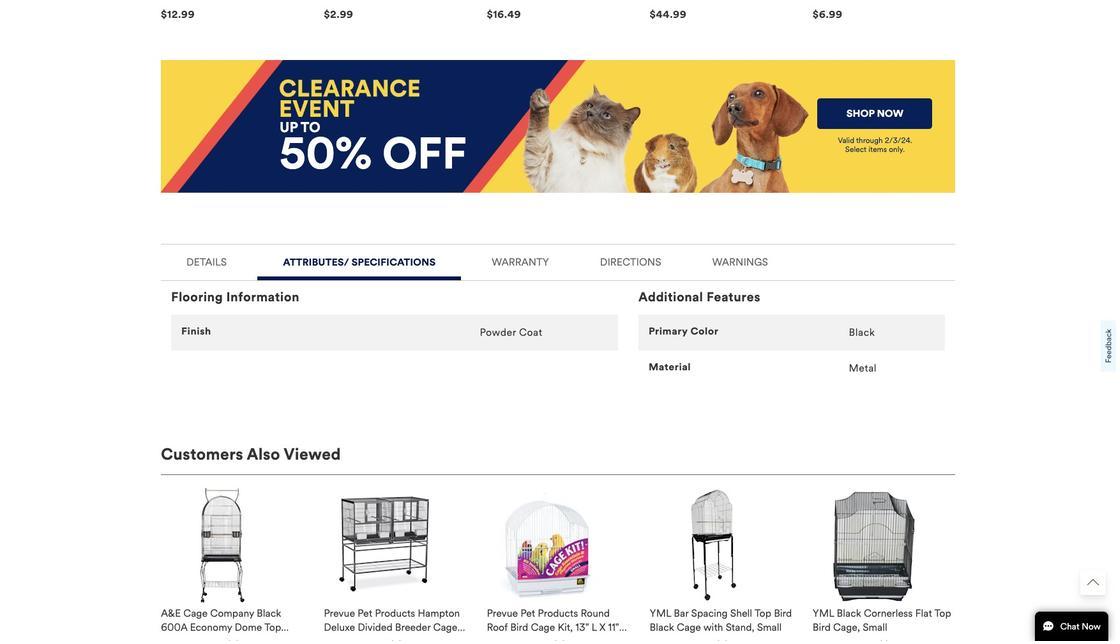 Task type: vqa. For each thing, say whether or not it's contained in the screenshot.
specifications
yes



Task type: describe. For each thing, give the bounding box(es) containing it.
valid through 2/3/24. select items only.
[[838, 136, 913, 154]]

to
[[301, 119, 321, 136]]

up to
[[280, 119, 321, 136]]

warranty
[[492, 256, 549, 268]]

customers also viewed
[[161, 444, 341, 464]]

details
[[187, 256, 227, 268]]

finish
[[181, 325, 211, 337]]

flooring information
[[171, 289, 300, 305]]

directions button
[[580, 245, 682, 276]]

additional features
[[639, 289, 761, 305]]

information
[[226, 289, 300, 305]]

warranty button
[[472, 245, 570, 276]]

2/3/24.
[[885, 136, 913, 145]]

attributes/ specifications
[[283, 256, 436, 268]]

material
[[649, 361, 691, 373]]

warnings
[[713, 256, 768, 268]]

shop now
[[847, 107, 904, 119]]

metal
[[849, 362, 877, 374]]

viewed
[[284, 444, 341, 464]]

shop
[[847, 107, 875, 119]]

now
[[877, 107, 904, 119]]

winter clearance. image
[[280, 79, 420, 117]]

styled arrow button link
[[1081, 570, 1106, 595]]

details button
[[166, 245, 247, 276]]

also
[[247, 444, 280, 464]]



Task type: locate. For each thing, give the bounding box(es) containing it.
product details tab list
[[161, 244, 956, 397]]

directions
[[600, 256, 661, 268]]

up
[[280, 119, 298, 136]]

customers
[[161, 444, 243, 464]]

warnings button
[[692, 245, 789, 276]]

50%
[[280, 127, 372, 181]]

select
[[846, 145, 867, 154]]

features
[[707, 289, 761, 305]]

valid
[[838, 136, 855, 145]]

powder coat
[[480, 326, 543, 338]]

black
[[849, 326, 875, 338]]

off
[[382, 127, 467, 181]]

50% off
[[280, 127, 467, 181]]

only.
[[889, 145, 905, 154]]

color
[[691, 325, 719, 337]]

items
[[869, 145, 887, 154]]

attributes/ specifications button
[[258, 245, 461, 276]]

primary
[[649, 325, 688, 337]]

additional
[[639, 289, 704, 305]]

powder
[[480, 326, 516, 338]]

flooring
[[171, 289, 223, 305]]

scroll to top image
[[1088, 577, 1099, 588]]

coat
[[519, 326, 543, 338]]

through
[[857, 136, 883, 145]]

shop now link
[[818, 98, 933, 129]]

primary color
[[649, 325, 719, 337]]

a cat, a gerbil, and a dog. image
[[521, 60, 811, 193]]

attributes/
[[283, 256, 349, 268]]

specifications
[[352, 256, 436, 268]]



